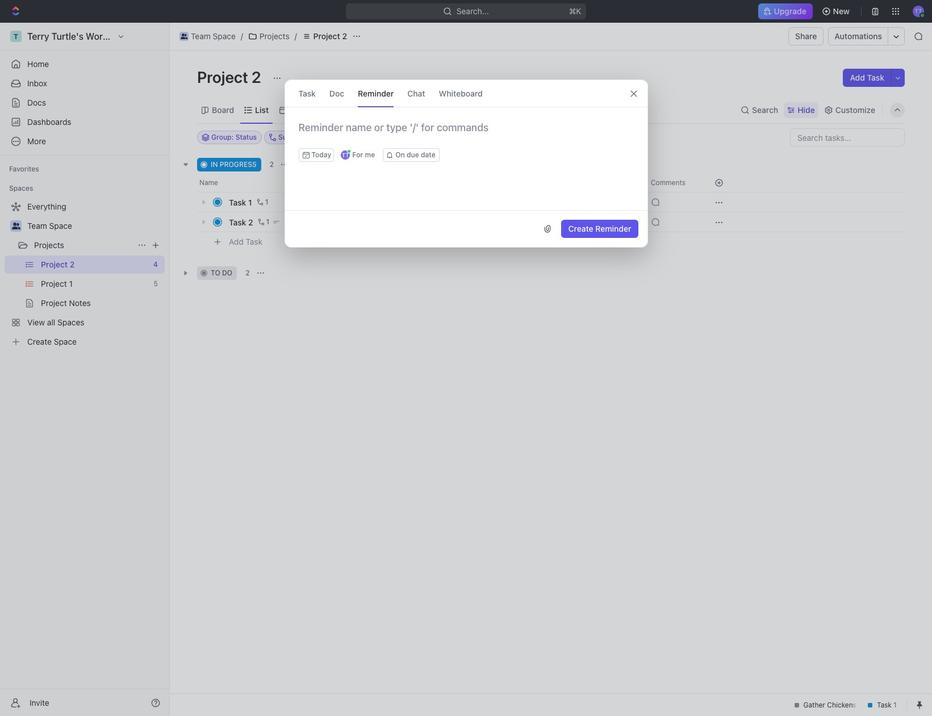 Task type: vqa. For each thing, say whether or not it's contained in the screenshot.
the 'Monday' CELL
no



Task type: locate. For each thing, give the bounding box(es) containing it.
1 right task 1
[[265, 198, 268, 206]]

0 horizontal spatial team space link
[[27, 217, 162, 235]]

reminder
[[358, 88, 394, 98], [595, 224, 631, 233]]

team space right user group image
[[191, 31, 236, 41]]

to do
[[211, 269, 232, 277]]

task down 'task 2'
[[246, 237, 262, 246]]

share
[[795, 31, 817, 41]]

2 horizontal spatial add
[[850, 73, 865, 82]]

0 vertical spatial projects link
[[245, 30, 292, 43]]

/
[[241, 31, 243, 41], [295, 31, 297, 41]]

1 vertical spatial space
[[49, 221, 72, 231]]

0 horizontal spatial projects link
[[34, 236, 133, 254]]

1 horizontal spatial add task button
[[291, 158, 340, 172]]

0 vertical spatial add
[[850, 73, 865, 82]]

0 vertical spatial add task button
[[843, 69, 891, 87]]

0 horizontal spatial projects
[[34, 240, 64, 250]]

1 vertical spatial add task button
[[291, 158, 340, 172]]

1 vertical spatial team space link
[[27, 217, 162, 235]]

0 vertical spatial 1 button
[[254, 197, 270, 208]]

1 horizontal spatial add
[[305, 160, 318, 169]]

1 horizontal spatial projects link
[[245, 30, 292, 43]]

1 horizontal spatial project 2
[[313, 31, 347, 41]]

1 button for 2
[[255, 216, 271, 228]]

whiteboard button
[[439, 80, 483, 107]]

do
[[222, 269, 232, 277]]

team space
[[191, 31, 236, 41], [27, 221, 72, 231]]

0 horizontal spatial add task button
[[224, 235, 267, 249]]

add task button
[[843, 69, 891, 87], [291, 158, 340, 172], [224, 235, 267, 249]]

0 vertical spatial reminder
[[358, 88, 394, 98]]

team space link
[[177, 30, 238, 43], [27, 217, 162, 235]]

in
[[211, 160, 218, 169]]

1 vertical spatial project
[[197, 68, 248, 86]]

1 button right 'task 2'
[[255, 216, 271, 228]]

chat button
[[407, 80, 425, 107]]

team
[[191, 31, 211, 41], [27, 221, 47, 231]]

0 vertical spatial space
[[213, 31, 236, 41]]

1 horizontal spatial team space link
[[177, 30, 238, 43]]

1 right 'task 2'
[[266, 218, 269, 226]]

space
[[213, 31, 236, 41], [49, 221, 72, 231]]

inbox link
[[5, 74, 165, 93]]

projects
[[259, 31, 289, 41], [34, 240, 64, 250]]

favorites button
[[5, 162, 44, 176]]

0 vertical spatial add task
[[850, 73, 884, 82]]

gantt link
[[383, 102, 407, 118]]

0 horizontal spatial project
[[197, 68, 248, 86]]

1 horizontal spatial /
[[295, 31, 297, 41]]

1 vertical spatial team
[[27, 221, 47, 231]]

add task button up customize
[[843, 69, 891, 87]]

upgrade link
[[758, 3, 813, 19]]

1 vertical spatial reminder
[[595, 224, 631, 233]]

team space inside tree
[[27, 221, 72, 231]]

0 vertical spatial team space link
[[177, 30, 238, 43]]

add down 'task 2'
[[229, 237, 244, 246]]

task up "calendar"
[[298, 88, 316, 98]]

projects inside tree
[[34, 240, 64, 250]]

1 horizontal spatial add task
[[305, 160, 335, 169]]

0 horizontal spatial reminder
[[358, 88, 394, 98]]

0 horizontal spatial add
[[229, 237, 244, 246]]

1 horizontal spatial team
[[191, 31, 211, 41]]

space right user group icon
[[49, 221, 72, 231]]

dialog containing task
[[284, 80, 648, 248]]

on due date
[[395, 151, 435, 159]]

task button
[[298, 80, 316, 107]]

team right user group image
[[191, 31, 211, 41]]

project
[[313, 31, 340, 41], [197, 68, 248, 86]]

0 horizontal spatial add task
[[229, 237, 262, 246]]

1 vertical spatial team space
[[27, 221, 72, 231]]

search...
[[457, 6, 489, 16]]

reminder up gantt link
[[358, 88, 394, 98]]

space right user group image
[[213, 31, 236, 41]]

task 1
[[229, 197, 252, 207]]

1 up 'task 2'
[[248, 197, 252, 207]]

tree containing team space
[[5, 198, 165, 351]]

2 horizontal spatial add task
[[850, 73, 884, 82]]

home link
[[5, 55, 165, 73]]

add
[[850, 73, 865, 82], [305, 160, 318, 169], [229, 237, 244, 246]]

add task up customize
[[850, 73, 884, 82]]

hide
[[798, 105, 815, 114]]

0 vertical spatial team space
[[191, 31, 236, 41]]

task inside dialog
[[298, 88, 316, 98]]

team inside tree
[[27, 221, 47, 231]]

docs link
[[5, 94, 165, 112]]

0 horizontal spatial team
[[27, 221, 47, 231]]

1 button
[[254, 197, 270, 208], [255, 216, 271, 228]]

1 button right task 1
[[254, 197, 270, 208]]

0 vertical spatial team
[[191, 31, 211, 41]]

dialog
[[284, 80, 648, 248]]

add task down 'task 2'
[[229, 237, 262, 246]]

2 horizontal spatial add task button
[[843, 69, 891, 87]]

0 vertical spatial projects
[[259, 31, 289, 41]]

sidebar navigation
[[0, 23, 170, 716]]

home
[[27, 59, 49, 69]]

task
[[867, 73, 884, 82], [298, 88, 316, 98], [320, 160, 335, 169], [229, 197, 246, 207], [229, 217, 246, 227], [246, 237, 262, 246]]

spaces
[[9, 184, 33, 193]]

hide button
[[784, 102, 818, 118]]

space inside tree
[[49, 221, 72, 231]]

assignees button
[[459, 131, 512, 144]]

new button
[[817, 2, 856, 20]]

1
[[248, 197, 252, 207], [265, 198, 268, 206], [266, 218, 269, 226]]

me
[[365, 151, 375, 159]]

list
[[255, 105, 269, 114]]

project 2
[[313, 31, 347, 41], [197, 68, 265, 86]]

0 horizontal spatial team space
[[27, 221, 72, 231]]

create reminder button
[[561, 220, 638, 238]]

team right user group icon
[[27, 221, 47, 231]]

1 vertical spatial projects link
[[34, 236, 133, 254]]

tree
[[5, 198, 165, 351]]

1 vertical spatial 1 button
[[255, 216, 271, 228]]

1 horizontal spatial space
[[213, 31, 236, 41]]

search
[[752, 105, 778, 114]]

1 horizontal spatial project
[[313, 31, 340, 41]]

1 / from the left
[[241, 31, 243, 41]]

dashboards
[[27, 117, 71, 127]]

reminder right create
[[595, 224, 631, 233]]

1 horizontal spatial reminder
[[595, 224, 631, 233]]

add task
[[850, 73, 884, 82], [305, 160, 335, 169], [229, 237, 262, 246]]

add task button down 'task 2'
[[224, 235, 267, 249]]

inbox
[[27, 78, 47, 88]]

1 vertical spatial project 2
[[197, 68, 265, 86]]

add down today
[[305, 160, 318, 169]]

in progress
[[211, 160, 257, 169]]

add task button left tt
[[291, 158, 340, 172]]

Search tasks... text field
[[791, 129, 904, 146]]

2 vertical spatial add
[[229, 237, 244, 246]]

add up customize
[[850, 73, 865, 82]]

1 vertical spatial projects
[[34, 240, 64, 250]]

0 horizontal spatial /
[[241, 31, 243, 41]]

create
[[568, 224, 593, 233]]

0 horizontal spatial space
[[49, 221, 72, 231]]

team space right user group icon
[[27, 221, 72, 231]]

tt
[[342, 152, 349, 158]]

0 horizontal spatial project 2
[[197, 68, 265, 86]]

2
[[342, 31, 347, 41], [252, 68, 261, 86], [270, 160, 274, 169], [248, 217, 253, 227], [245, 269, 250, 277]]

list link
[[253, 102, 269, 118]]

1 vertical spatial add
[[305, 160, 318, 169]]

add task down today
[[305, 160, 335, 169]]

today
[[312, 151, 331, 159]]

dashboards link
[[5, 113, 165, 131]]

1 horizontal spatial projects
[[259, 31, 289, 41]]

projects link
[[245, 30, 292, 43], [34, 236, 133, 254]]



Task type: describe. For each thing, give the bounding box(es) containing it.
due
[[407, 151, 419, 159]]

upgrade
[[774, 6, 807, 16]]

tree inside sidebar 'navigation'
[[5, 198, 165, 351]]

add for rightmost add task button
[[850, 73, 865, 82]]

task up 'task 2'
[[229, 197, 246, 207]]

task down task 1
[[229, 217, 246, 227]]

on due date button
[[383, 148, 439, 162]]

doc
[[329, 88, 344, 98]]

1 horizontal spatial team space
[[191, 31, 236, 41]]

on
[[395, 151, 405, 159]]

0 vertical spatial project 2
[[313, 31, 347, 41]]

table link
[[342, 102, 365, 118]]

chat
[[407, 88, 425, 98]]

team space link inside tree
[[27, 217, 162, 235]]

docs
[[27, 98, 46, 107]]

whiteboard
[[439, 88, 483, 98]]

reminder button
[[358, 80, 394, 107]]

reminder inside button
[[595, 224, 631, 233]]

user group image
[[12, 223, 20, 229]]

1 for task 2
[[266, 218, 269, 226]]

automations button
[[829, 28, 888, 45]]

progress
[[220, 160, 257, 169]]

user group image
[[180, 34, 188, 39]]

task 2
[[229, 217, 253, 227]]

date
[[421, 151, 435, 159]]

for me
[[352, 151, 375, 159]]

board link
[[210, 102, 234, 118]]

project 2 link
[[299, 30, 350, 43]]

favorites
[[9, 165, 39, 173]]

2 vertical spatial add task
[[229, 237, 262, 246]]

assignees
[[473, 133, 507, 141]]

table
[[345, 105, 365, 114]]

customize button
[[821, 102, 879, 118]]

gantt
[[386, 105, 407, 114]]

projects link inside tree
[[34, 236, 133, 254]]

⌘k
[[569, 6, 581, 16]]

1 vertical spatial add task
[[305, 160, 335, 169]]

2 vertical spatial add task button
[[224, 235, 267, 249]]

search button
[[737, 102, 782, 118]]

today button
[[298, 148, 334, 162]]

invite
[[30, 698, 49, 707]]

doc button
[[329, 80, 344, 107]]

2 / from the left
[[295, 31, 297, 41]]

create reminder
[[568, 224, 631, 233]]

share button
[[788, 27, 824, 45]]

for
[[352, 151, 363, 159]]

board
[[212, 105, 234, 114]]

task down today
[[320, 160, 335, 169]]

calendar link
[[287, 102, 324, 118]]

0 vertical spatial project
[[313, 31, 340, 41]]

to
[[211, 269, 220, 277]]

new
[[833, 6, 850, 16]]

1 button for 1
[[254, 197, 270, 208]]

customize
[[835, 105, 875, 114]]

add for the bottom add task button
[[229, 237, 244, 246]]

task up customize
[[867, 73, 884, 82]]

Reminder na﻿me or type '/' for commands text field
[[285, 121, 647, 148]]

calendar
[[290, 105, 324, 114]]

automations
[[835, 31, 882, 41]]

1 for task 1
[[265, 198, 268, 206]]



